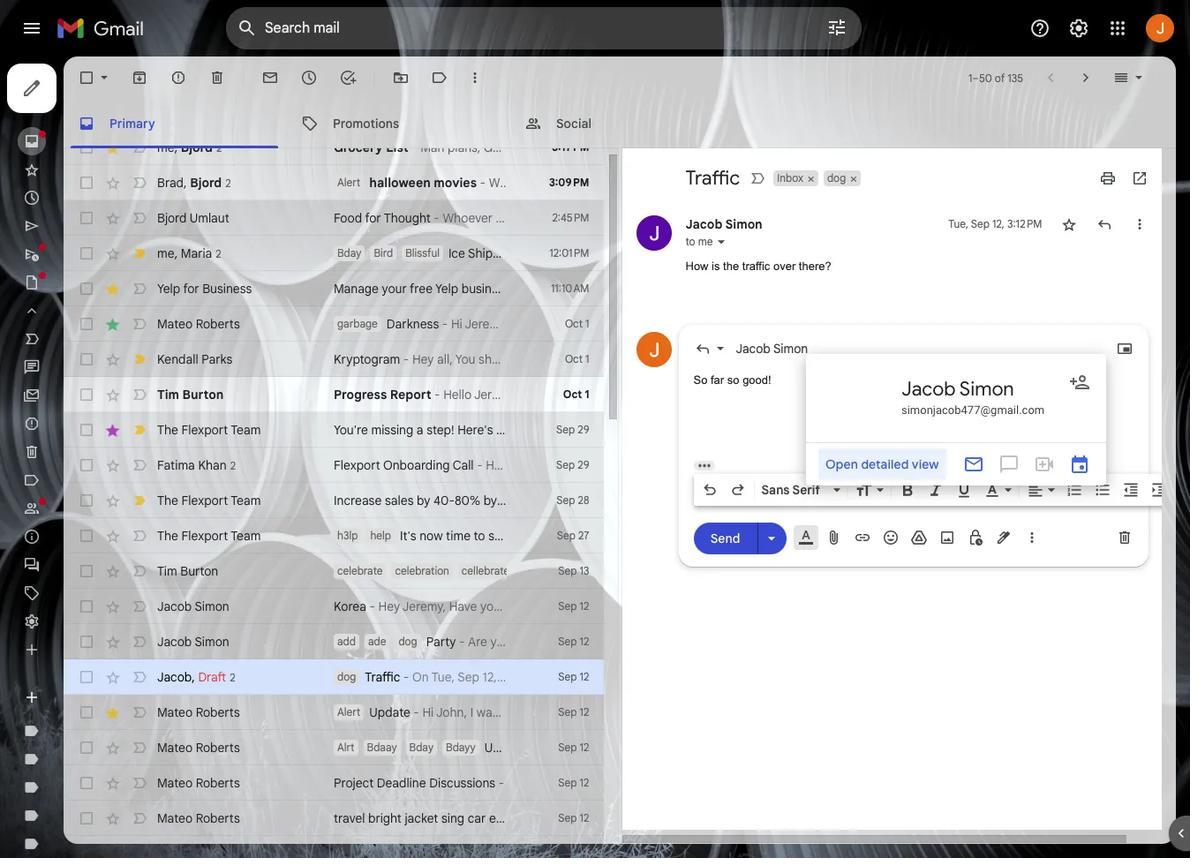 Task type: vqa. For each thing, say whether or not it's contained in the screenshot.
Mike to the bottom
no



Task type: describe. For each thing, give the bounding box(es) containing it.
brad , bjord 2
[[157, 174, 231, 190]]

important because you marked it as important. switch for you're missing a step! here's how to send your inventory
[[131, 421, 148, 439]]

is
[[712, 260, 720, 273]]

to up how
[[686, 235, 696, 248]]

jeremy,
[[403, 599, 446, 615]]

80%
[[455, 493, 481, 509]]

car
[[468, 811, 486, 827]]

korea
[[334, 599, 367, 615]]

5 mateo from the top
[[157, 811, 193, 827]]

jacob , draft 2
[[157, 669, 235, 685]]

maria
[[181, 245, 212, 261]]

sep 12 for 14th row from the top of the traffic main content
[[559, 635, 590, 648]]

delete image
[[208, 69, 226, 87]]

sep 12 for 19th row
[[559, 812, 590, 825]]

settings image
[[1069, 18, 1090, 39]]

you
[[481, 599, 501, 615]]

1 row from the top
[[64, 130, 604, 165]]

social tab
[[511, 99, 733, 148]]

1 50 of 135
[[969, 71, 1024, 84]]

kryptogram -
[[334, 352, 412, 367]]

sans serif
[[762, 482, 820, 498]]

Search mail text field
[[265, 19, 777, 37]]

travel bright jacket sing car eat
[[334, 811, 507, 827]]

me for ice shipment
[[157, 245, 175, 261]]

2 inside fatima khan 2
[[230, 459, 236, 472]]

parks
[[202, 352, 233, 367]]

promotions
[[333, 115, 399, 131]]

archive image
[[131, 69, 148, 87]]

bjord for me
[[181, 139, 213, 155]]

the for you're missing a step! here's how to send your inventory
[[157, 422, 178, 438]]

so
[[694, 374, 708, 387]]

traffic
[[743, 260, 771, 273]]

formatting options toolbar
[[694, 474, 1191, 506]]

oct for progress report -
[[563, 388, 582, 401]]

insert emoji ‪(⌘⇧2)‬ image
[[882, 529, 900, 547]]

discard draft ‪(⌘⇧d)‬ image
[[1116, 529, 1134, 547]]

draft
[[198, 669, 226, 685]]

bdaay
[[367, 741, 397, 754]]

business
[[202, 281, 252, 297]]

support image
[[1030, 18, 1051, 39]]

so
[[728, 374, 740, 387]]

h3lp
[[337, 529, 358, 542]]

mateo for update
[[157, 705, 193, 721]]

row containing yelp for business
[[64, 271, 604, 306]]

hey
[[379, 599, 400, 615]]

celebration
[[395, 564, 449, 578]]

sep 12 for 3rd row from the bottom
[[559, 776, 590, 790]]

the flexport team for increase sales by 40-80% by activating your fast tags now!
[[157, 493, 261, 509]]

50
[[980, 71, 993, 84]]

promotions tab
[[287, 99, 510, 148]]

brad
[[157, 174, 184, 190]]

oct 1 for kryptogram -
[[565, 352, 590, 366]]

serif
[[793, 482, 820, 498]]

sans
[[762, 482, 790, 498]]

your down activating
[[519, 528, 544, 544]]

12 for 16th row from the top
[[580, 706, 590, 719]]

18 row from the top
[[64, 766, 604, 801]]

your inside increase sales by 40-80% by activating your fast tags now! link
[[559, 493, 584, 509]]

team for increase sales by 40-80% by activating your fast tags now!
[[231, 493, 261, 509]]

12 for 3rd row from the bottom
[[580, 776, 590, 790]]

a
[[417, 422, 424, 438]]

tue, sep 12, 3:12 pm cell
[[949, 216, 1043, 233]]

manage your free yelp business page link
[[334, 280, 543, 298]]

me , maria 2
[[157, 245, 221, 261]]

discussions
[[429, 776, 496, 791]]

sales
[[385, 493, 414, 509]]

so far so good!
[[694, 374, 775, 387]]

good!
[[743, 374, 772, 387]]

tim burton for oct 1
[[157, 387, 224, 403]]

shipment
[[468, 246, 521, 261]]

bdayy
[[446, 741, 476, 754]]

sep 13
[[559, 564, 590, 578]]

not starred image
[[1060, 216, 1078, 233]]

korea - hey jeremy, have you been to korea?
[[334, 599, 589, 615]]

, for -
[[175, 139, 178, 155]]

40-
[[434, 493, 455, 509]]

1 vertical spatial bday
[[409, 741, 434, 754]]

12,
[[993, 217, 1005, 231]]

tue,
[[949, 217, 969, 231]]

list
[[386, 140, 409, 155]]

how
[[686, 260, 709, 273]]

2 for ice shipment
[[216, 247, 221, 260]]

9 row from the top
[[64, 412, 666, 448]]

main menu image
[[21, 18, 42, 39]]

17 row from the top
[[64, 730, 604, 766]]

29 for row containing fatima khan
[[578, 458, 590, 472]]

roberts for update on project
[[196, 740, 240, 756]]

0 vertical spatial inventory
[[596, 422, 648, 438]]

insert link ‪(⌘k)‬ image
[[854, 529, 871, 547]]

13
[[580, 564, 590, 578]]

korea?
[[550, 599, 589, 615]]

older image
[[1078, 69, 1095, 87]]

1 horizontal spatial project
[[546, 740, 586, 756]]

not important switch for sixth row from the top of the traffic main content
[[131, 315, 148, 333]]

indent more ‪(⌘])‬ image
[[1150, 481, 1168, 499]]

bright
[[368, 811, 402, 827]]

alert for halloween
[[337, 176, 361, 189]]

1 for kendall parks
[[586, 352, 590, 366]]

snooze image
[[300, 69, 318, 87]]

yelp for business
[[157, 281, 252, 297]]

mateo roberts for update on project
[[157, 740, 240, 756]]

bird
[[374, 246, 393, 260]]

roberts for -
[[196, 776, 240, 791]]

mark as unread image
[[261, 69, 279, 87]]

show details image
[[717, 237, 727, 247]]

12 for 19th row
[[580, 812, 590, 825]]

, for traffic
[[192, 669, 195, 685]]

indent less ‪(⌘[)‬ image
[[1122, 481, 1140, 499]]

far
[[711, 374, 724, 387]]

type of response image
[[694, 340, 711, 358]]

information card element
[[806, 354, 1107, 486]]

add
[[337, 635, 356, 648]]

you're
[[334, 422, 368, 438]]

insert files using drive image
[[910, 529, 928, 547]]

insert signature image
[[995, 529, 1013, 547]]

27
[[579, 529, 590, 542]]

12 for 14th row from the top of the traffic main content
[[580, 635, 590, 648]]

umlaut
[[190, 210, 230, 226]]

toggle split pane mode image
[[1113, 69, 1131, 87]]

1 for mateo roberts
[[586, 317, 590, 330]]

travel
[[334, 811, 365, 827]]

eat
[[489, 811, 507, 827]]

thought
[[384, 210, 431, 226]]

the flexport team for you're missing a step! here's how to send your inventory
[[157, 422, 261, 438]]

0 vertical spatial bday
[[337, 246, 362, 260]]

3 team from the top
[[231, 528, 261, 544]]

for for yelp
[[183, 281, 199, 297]]

28
[[578, 494, 590, 507]]

4 row from the top
[[64, 236, 604, 271]]

now
[[420, 528, 443, 544]]

mateo roberts for -
[[157, 776, 240, 791]]

roberts for update
[[196, 705, 240, 721]]

over
[[774, 260, 796, 273]]

, for ice shipment
[[175, 245, 178, 261]]

row containing brad
[[64, 165, 604, 201]]

toggle confidential mode image
[[967, 529, 984, 547]]

not important switch for row containing yelp for business
[[131, 280, 148, 298]]

you're missing a step! here's how to send your inventory link
[[334, 421, 666, 439]]

increase
[[334, 493, 382, 509]]

grocery
[[334, 140, 383, 155]]

grocery list -
[[334, 140, 421, 155]]

ice
[[449, 246, 465, 261]]

Message Body text field
[[694, 372, 1134, 447]]

garbage
[[337, 317, 378, 330]]

darkness
[[387, 316, 439, 332]]

row containing jacob
[[64, 660, 604, 695]]

here's
[[458, 422, 493, 438]]

redo ‪(⌘y)‬ image
[[729, 481, 747, 499]]

not important switch for row containing tim burton
[[131, 386, 148, 404]]

khan
[[198, 457, 227, 473]]

3:12 pm
[[1008, 217, 1043, 231]]

travel bright jacket sing car eat link
[[334, 810, 507, 828]]

fatima khan 2
[[157, 457, 236, 473]]

roberts for darkness
[[196, 316, 240, 332]]

row containing tim burton
[[64, 377, 604, 412]]

party
[[426, 634, 456, 650]]

advanced search options image
[[820, 10, 855, 45]]

search mail image
[[231, 12, 263, 44]]

- right 27
[[602, 528, 608, 544]]

insert photo image
[[938, 529, 956, 547]]

oct for kryptogram -
[[565, 352, 583, 366]]

16 row from the top
[[64, 695, 604, 730]]

how
[[496, 422, 520, 438]]

flexport for sep 28
[[182, 493, 228, 509]]

11:10 am
[[551, 282, 590, 295]]

19 row from the top
[[64, 801, 604, 836]]

more options image
[[1027, 529, 1037, 547]]

sep inside cell
[[971, 217, 990, 231]]

increase sales by 40-80% by activating your fast tags now!
[[334, 493, 669, 509]]

garbage darkness -
[[337, 316, 451, 332]]

add to tasks image
[[339, 69, 357, 87]]

team for you're missing a step! here's how to send your inventory
[[231, 422, 261, 438]]

2:45 pm
[[552, 211, 590, 224]]

not important switch for row containing fatima khan
[[131, 457, 148, 474]]

mateo for -
[[157, 776, 193, 791]]

party -
[[426, 634, 468, 650]]

3 the flexport team from the top
[[157, 528, 261, 544]]

- up project deadline discussions -
[[414, 705, 419, 721]]

send button
[[694, 522, 757, 554]]

Not starred checkbox
[[1060, 216, 1078, 233]]

11 row from the top
[[64, 483, 669, 518]]

kendall
[[157, 352, 198, 367]]

kendall parks
[[157, 352, 233, 367]]

important mainly because it was sent directly to you. switch
[[131, 245, 148, 262]]

sep 12 for 4th row from the bottom
[[559, 741, 590, 754]]

fast
[[587, 493, 611, 509]]

5 mateo roberts from the top
[[157, 811, 240, 827]]

inbox button
[[774, 170, 806, 186]]

sep 12 for 16th row from the top
[[559, 706, 590, 719]]



Task type: locate. For each thing, give the bounding box(es) containing it.
3 sep 12 from the top
[[559, 670, 590, 684]]

2 the from the top
[[157, 493, 178, 509]]

tim inside row
[[157, 564, 177, 579]]

your inside you're missing a step! here's how to send your inventory link
[[568, 422, 593, 438]]

2 right the khan
[[230, 459, 236, 472]]

- right the movies
[[480, 175, 486, 191]]

tab list inside traffic main content
[[64, 99, 1177, 148]]

fatima
[[157, 457, 195, 473]]

3 the from the top
[[157, 528, 178, 544]]

1 horizontal spatial traffic
[[686, 166, 740, 190]]

1 vertical spatial oct
[[565, 352, 583, 366]]

tim burton row
[[64, 554, 604, 589]]

on
[[529, 740, 543, 756]]

me for -
[[157, 139, 175, 155]]

2 inside me , bjord 2
[[216, 141, 222, 154]]

4 12 from the top
[[580, 706, 590, 719]]

2 important because you marked it as important. switch from the top
[[131, 421, 148, 439]]

not important switch for row containing brad
[[131, 174, 148, 192]]

0 vertical spatial burton
[[182, 387, 224, 403]]

- right list
[[412, 140, 417, 155]]

sep inside tim burton row
[[559, 564, 577, 578]]

sep 29 up sep 28 at the bottom left of page
[[557, 458, 590, 472]]

primary tab
[[64, 99, 285, 148]]

0 vertical spatial oct 1
[[565, 317, 590, 330]]

bold ‪(⌘b)‬ image
[[899, 481, 916, 499]]

0 vertical spatial important because you marked it as important. switch
[[131, 351, 148, 368]]

4 mateo roberts from the top
[[157, 776, 240, 791]]

the
[[157, 422, 178, 438], [157, 493, 178, 509], [157, 528, 178, 544]]

2 team from the top
[[231, 493, 261, 509]]

1 vertical spatial the
[[157, 493, 178, 509]]

, for halloween movies
[[184, 174, 187, 190]]

0 vertical spatial team
[[231, 422, 261, 438]]

8 row from the top
[[64, 377, 604, 412]]

labels image
[[431, 69, 449, 87]]

your up 28
[[568, 422, 593, 438]]

to right how
[[523, 422, 534, 438]]

0 vertical spatial the
[[723, 260, 739, 273]]

time
[[446, 528, 471, 544]]

1 29 from the top
[[578, 423, 590, 436]]

the for increase sales by 40-80% by activating your fast tags now!
[[157, 493, 178, 509]]

1 the from the top
[[157, 422, 178, 438]]

bjord for brad
[[190, 174, 222, 190]]

2 up brad , bjord 2
[[216, 141, 222, 154]]

- right call
[[477, 458, 483, 473]]

me up the brad
[[157, 139, 175, 155]]

2 mateo from the top
[[157, 705, 193, 721]]

6 12 from the top
[[580, 776, 590, 790]]

1 horizontal spatial bday
[[409, 741, 434, 754]]

burton for sep 13
[[180, 564, 218, 579]]

important because you marked it as important. switch
[[131, 351, 148, 368], [131, 421, 148, 439], [131, 492, 148, 510]]

ade
[[368, 635, 386, 648]]

bjord up brad , bjord 2
[[181, 139, 213, 155]]

sep 12 for 13th row from the top
[[559, 600, 590, 613]]

mateo
[[157, 316, 193, 332], [157, 705, 193, 721], [157, 740, 193, 756], [157, 776, 193, 791], [157, 811, 193, 827]]

2 right draft
[[230, 671, 235, 684]]

1 vertical spatial update
[[485, 740, 526, 756]]

3 mateo from the top
[[157, 740, 193, 756]]

jacob simon
[[686, 216, 763, 232], [736, 341, 808, 357], [157, 599, 229, 615], [157, 634, 229, 650]]

send right how
[[538, 422, 565, 438]]

row containing fatima khan
[[64, 448, 604, 483]]

5 12 from the top
[[580, 741, 590, 754]]

-
[[412, 140, 417, 155], [480, 175, 486, 191], [434, 210, 440, 226], [442, 316, 448, 332], [404, 352, 409, 367], [435, 387, 440, 403], [477, 458, 483, 473], [602, 528, 608, 544], [370, 599, 375, 615], [459, 634, 465, 650], [404, 670, 409, 685], [414, 705, 419, 721], [499, 776, 504, 791]]

tim for oct 1
[[157, 387, 179, 403]]

traffic
[[686, 166, 740, 190], [365, 670, 400, 685]]

me right the important mainly because it was sent directly to you. switch
[[157, 245, 175, 261]]

8 not important switch from the top
[[131, 527, 148, 545]]

1 vertical spatial alert
[[337, 706, 361, 719]]

0 vertical spatial dog
[[828, 171, 846, 185]]

2 not important switch from the top
[[131, 174, 148, 192]]

row containing bjord umlaut
[[64, 201, 604, 236]]

0 horizontal spatial project
[[334, 776, 374, 791]]

0 horizontal spatial by
[[417, 493, 431, 509]]

1
[[969, 71, 973, 84], [586, 317, 590, 330], [586, 352, 590, 366], [585, 388, 590, 401]]

alert inside alert update -
[[337, 706, 361, 719]]

project
[[546, 740, 586, 756], [334, 776, 374, 791]]

update up bdaay
[[369, 705, 411, 721]]

0 vertical spatial the
[[157, 422, 178, 438]]

2
[[216, 141, 222, 154], [225, 176, 231, 189], [216, 247, 221, 260], [230, 459, 236, 472], [230, 671, 235, 684]]

bjord right the brad
[[190, 174, 222, 190]]

navigation
[[0, 57, 212, 859]]

29 for 9th row from the top of the traffic main content
[[578, 423, 590, 436]]

flexport for sep 27
[[182, 528, 228, 544]]

12 for 4th row from the bottom
[[580, 741, 590, 754]]

sep 29 right how
[[557, 423, 590, 436]]

alert inside alert halloween movies -
[[337, 176, 361, 189]]

to right been
[[536, 599, 547, 615]]

oct 1 for progress report -
[[563, 388, 590, 401]]

2 right maria
[[216, 247, 221, 260]]

ice shipment
[[449, 246, 521, 261]]

mateo for darkness
[[157, 316, 193, 332]]

for for food
[[365, 210, 381, 226]]

help
[[370, 529, 391, 542]]

not important switch
[[131, 139, 148, 156], [131, 174, 148, 192], [131, 209, 148, 227], [131, 280, 148, 298], [131, 315, 148, 333], [131, 386, 148, 404], [131, 457, 148, 474], [131, 527, 148, 545], [131, 563, 148, 580], [131, 598, 148, 616], [131, 633, 148, 651]]

underline ‪(⌘u)‬ image
[[955, 482, 973, 500]]

1 vertical spatial team
[[231, 493, 261, 509]]

3:17 pm
[[552, 140, 590, 154]]

- up report
[[404, 352, 409, 367]]

move to image
[[392, 69, 410, 87]]

11 not important switch from the top
[[131, 633, 148, 651]]

for right "food"
[[365, 210, 381, 226]]

2 the flexport team from the top
[[157, 493, 261, 509]]

deadline
[[377, 776, 426, 791]]

0 horizontal spatial traffic
[[365, 670, 400, 685]]

0 horizontal spatial yelp
[[157, 281, 180, 297]]

increase sales by 40-80% by activating your fast tags now! link
[[334, 492, 669, 510]]

- right party
[[459, 634, 465, 650]]

traffic up show details icon
[[686, 166, 740, 190]]

team
[[231, 422, 261, 438], [231, 493, 261, 509], [231, 528, 261, 544]]

2 inside me , maria 2
[[216, 247, 221, 260]]

0 vertical spatial alert
[[337, 176, 361, 189]]

jacob
[[686, 216, 723, 232], [736, 341, 771, 357], [157, 599, 192, 615], [157, 634, 192, 650], [157, 669, 192, 685]]

progress
[[334, 387, 387, 403]]

1 vertical spatial important because you marked it as important. switch
[[131, 421, 148, 439]]

2 yelp from the left
[[435, 281, 459, 297]]

12 for 13th row from the top
[[580, 600, 590, 613]]

0 horizontal spatial dog
[[337, 670, 356, 684]]

12
[[580, 600, 590, 613], [580, 635, 590, 648], [580, 670, 590, 684], [580, 706, 590, 719], [580, 741, 590, 754], [580, 776, 590, 790], [580, 812, 590, 825]]

project deadline discussions -
[[334, 776, 508, 791]]

of
[[995, 71, 1005, 84]]

tim burton inside row
[[157, 564, 218, 579]]

0 vertical spatial update
[[369, 705, 411, 721]]

2 tim burton from the top
[[157, 564, 218, 579]]

step!
[[427, 422, 454, 438]]

7 not important switch from the top
[[131, 457, 148, 474]]

1 vertical spatial the
[[649, 528, 667, 544]]

not important switch for 20th row from the bottom
[[131, 139, 148, 156]]

bjord down the brad
[[157, 210, 187, 226]]

bday left bird
[[337, 246, 362, 260]]

0 horizontal spatial for
[[183, 281, 199, 297]]

0 vertical spatial tim burton
[[157, 387, 224, 403]]

by right "80%"
[[484, 493, 497, 509]]

1 12 from the top
[[580, 600, 590, 613]]

2 by from the left
[[484, 493, 497, 509]]

2 vertical spatial oct
[[563, 388, 582, 401]]

1 mateo from the top
[[157, 316, 193, 332]]

0 horizontal spatial send
[[489, 528, 516, 544]]

the inside row
[[649, 528, 667, 544]]

2 vertical spatial oct 1
[[563, 388, 590, 401]]

, down me , bjord 2 on the left of page
[[184, 174, 187, 190]]

2 roberts from the top
[[196, 705, 240, 721]]

411
[[670, 528, 687, 544]]

attach files image
[[825, 529, 843, 547]]

celebrate
[[337, 564, 383, 578]]

- right report
[[435, 387, 440, 403]]

alert for update
[[337, 706, 361, 719]]

1 vertical spatial traffic
[[365, 670, 400, 685]]

food
[[334, 210, 362, 226]]

food for thought -
[[334, 210, 443, 226]]

update left on
[[485, 740, 526, 756]]

dog down add
[[337, 670, 356, 684]]

3 12 from the top
[[580, 670, 590, 684]]

- right "darkness"
[[442, 316, 448, 332]]

2 29 from the top
[[578, 458, 590, 472]]

dog inside dog traffic -
[[337, 670, 356, 684]]

alert halloween movies -
[[337, 175, 489, 191]]

1 team from the top
[[231, 422, 261, 438]]

3 mateo roberts from the top
[[157, 740, 240, 756]]

inbox
[[777, 171, 804, 185]]

2 vertical spatial bjord
[[157, 210, 187, 226]]

onboarding
[[383, 458, 450, 473]]

2 sep 12 from the top
[[559, 635, 590, 648]]

7 sep 12 from the top
[[559, 812, 590, 825]]

1 vertical spatial bjord
[[190, 174, 222, 190]]

bjord
[[181, 139, 213, 155], [190, 174, 222, 190], [157, 210, 187, 226]]

1 sep 12 from the top
[[559, 600, 590, 613]]

1 vertical spatial for
[[183, 281, 199, 297]]

send down increase sales by 40-80% by activating your fast tags now! link
[[489, 528, 516, 544]]

update
[[369, 705, 411, 721], [485, 740, 526, 756]]

0 vertical spatial project
[[546, 740, 586, 756]]

2 for -
[[216, 141, 222, 154]]

your left fast
[[559, 493, 584, 509]]

activating
[[500, 493, 556, 509]]

2 horizontal spatial dog
[[828, 171, 846, 185]]

2 mateo roberts from the top
[[157, 705, 240, 721]]

traffic main content
[[64, 57, 1191, 859]]

manage
[[334, 281, 379, 297]]

- right thought
[[434, 210, 440, 226]]

10 not important switch from the top
[[131, 598, 148, 616]]

movies
[[434, 175, 477, 191]]

4 not important switch from the top
[[131, 280, 148, 298]]

1 vertical spatial inventory
[[547, 528, 599, 544]]

halloween
[[369, 175, 431, 191]]

1 horizontal spatial for
[[365, 210, 381, 226]]

1 for tim burton
[[585, 388, 590, 401]]

1 horizontal spatial by
[[484, 493, 497, 509]]

dog right ade
[[399, 635, 417, 648]]

tim inside row
[[157, 387, 179, 403]]

1 vertical spatial the flexport team
[[157, 493, 261, 509]]

- up eat
[[499, 776, 504, 791]]

sing
[[442, 811, 465, 827]]

alert up "food"
[[337, 176, 361, 189]]

6 row from the top
[[64, 306, 604, 342]]

13 row from the top
[[64, 589, 604, 624]]

0 vertical spatial 29
[[578, 423, 590, 436]]

1 yelp from the left
[[157, 281, 180, 297]]

not important switch for 14th row from the top of the traffic main content
[[131, 633, 148, 651]]

9 not important switch from the top
[[131, 563, 148, 580]]

0 vertical spatial the flexport team
[[157, 422, 261, 438]]

1 tim burton from the top
[[157, 387, 224, 403]]

call
[[453, 458, 474, 473]]

you're missing a step! here's how to send your inventory
[[334, 422, 651, 438]]

me left show details icon
[[698, 235, 713, 248]]

2 vertical spatial the
[[157, 528, 178, 544]]

your left free
[[382, 281, 407, 297]]

0 vertical spatial send
[[538, 422, 565, 438]]

0 vertical spatial tim
[[157, 387, 179, 403]]

sans serif option
[[758, 481, 830, 499]]

4 roberts from the top
[[196, 776, 240, 791]]

3 roberts from the top
[[196, 740, 240, 756]]

numbered list ‪(⌘⇧7)‬ image
[[1066, 481, 1083, 499]]

3 important because you marked it as important. switch from the top
[[131, 492, 148, 510]]

5 row from the top
[[64, 271, 604, 306]]

2 for traffic
[[230, 671, 235, 684]]

sep 28
[[557, 494, 590, 507]]

2 up umlaut at the left
[[225, 176, 231, 189]]

inventory up tags
[[596, 422, 648, 438]]

show trimmed content image
[[694, 461, 715, 471]]

burton for oct 1
[[182, 387, 224, 403]]

1 not important switch from the top
[[131, 139, 148, 156]]

2 vertical spatial dog
[[337, 670, 356, 684]]

flexport for sep 29
[[182, 422, 228, 438]]

the left 411
[[649, 528, 667, 544]]

1 horizontal spatial the
[[723, 260, 739, 273]]

alert up alrt
[[337, 706, 361, 719]]

2 alert from the top
[[337, 706, 361, 719]]

1 vertical spatial burton
[[180, 564, 218, 579]]

your inside manage your free yelp business page link
[[382, 281, 407, 297]]

page
[[514, 281, 543, 297]]

tim for sep 13
[[157, 564, 177, 579]]

0 vertical spatial for
[[365, 210, 381, 226]]

to right time
[[474, 528, 485, 544]]

burton inside row
[[182, 387, 224, 403]]

12:01 pm
[[550, 246, 590, 260]]

2 vertical spatial team
[[231, 528, 261, 544]]

missing
[[371, 422, 414, 438]]

bjord umlaut
[[157, 210, 230, 226]]

now!
[[643, 493, 669, 509]]

tab list containing primary
[[64, 99, 1177, 148]]

1 vertical spatial project
[[334, 776, 374, 791]]

1 vertical spatial sep 29
[[557, 458, 590, 472]]

mateo for update on project
[[157, 740, 193, 756]]

None checkbox
[[78, 69, 95, 87], [78, 139, 95, 156], [78, 209, 95, 227], [78, 351, 95, 368], [78, 386, 95, 404], [78, 421, 95, 439], [78, 527, 95, 545], [78, 598, 95, 616], [78, 669, 95, 686], [78, 704, 95, 722], [78, 739, 95, 757], [78, 69, 95, 87], [78, 139, 95, 156], [78, 209, 95, 227], [78, 351, 95, 368], [78, 386, 95, 404], [78, 421, 95, 439], [78, 527, 95, 545], [78, 598, 95, 616], [78, 669, 95, 686], [78, 704, 95, 722], [78, 739, 95, 757]]

more send options image
[[763, 530, 780, 547]]

not important switch for tim burton row
[[131, 563, 148, 580]]

more image
[[466, 69, 484, 87]]

3 not important switch from the top
[[131, 209, 148, 227]]

4 mateo from the top
[[157, 776, 193, 791]]

not important switch for 9th row from the bottom
[[131, 527, 148, 545]]

6 not important switch from the top
[[131, 386, 148, 404]]

flexport onboarding call -
[[334, 458, 486, 473]]

0 vertical spatial oct
[[565, 317, 583, 330]]

social
[[556, 115, 592, 131]]

2 inside jacob , draft 2
[[230, 671, 235, 684]]

7 12 from the top
[[580, 812, 590, 825]]

5 sep 12 from the top
[[559, 741, 590, 754]]

gmail image
[[57, 11, 153, 46]]

0 horizontal spatial update
[[369, 705, 411, 721]]

1 vertical spatial oct 1
[[565, 352, 590, 366]]

jacket
[[405, 811, 438, 827]]

- up alert update -
[[404, 670, 409, 685]]

tim burton for sep 13
[[157, 564, 218, 579]]

0 horizontal spatial bday
[[337, 246, 362, 260]]

dog right inbox
[[828, 171, 846, 185]]

2 row from the top
[[64, 165, 604, 201]]

row
[[64, 130, 604, 165], [64, 165, 604, 201], [64, 201, 604, 236], [64, 236, 604, 271], [64, 271, 604, 306], [64, 306, 604, 342], [64, 342, 604, 377], [64, 377, 604, 412], [64, 412, 666, 448], [64, 448, 604, 483], [64, 483, 669, 518], [64, 518, 705, 554], [64, 589, 604, 624], [64, 624, 604, 660], [64, 660, 604, 695], [64, 695, 604, 730], [64, 730, 604, 766], [64, 766, 604, 801], [64, 801, 604, 836], [64, 836, 604, 859]]

5 not important switch from the top
[[131, 315, 148, 333]]

mateo roberts for update
[[157, 705, 240, 721]]

15 row from the top
[[64, 660, 604, 695]]

1 vertical spatial dog
[[399, 635, 417, 648]]

for down me , maria 2
[[183, 281, 199, 297]]

row containing kendall parks
[[64, 342, 604, 377]]

report spam image
[[170, 69, 187, 87]]

important because you marked it as important. switch for increase sales by 40-80% by activating your fast tags now!
[[131, 492, 148, 510]]

0 horizontal spatial the
[[649, 528, 667, 544]]

kryptogram
[[334, 352, 400, 367]]

5 roberts from the top
[[196, 811, 240, 827]]

1 alert from the top
[[337, 176, 361, 189]]

bulleted list ‪(⌘⇧8)‬ image
[[1094, 481, 1112, 499]]

dog
[[828, 171, 846, 185], [399, 635, 417, 648], [337, 670, 356, 684]]

by left 40-
[[417, 493, 431, 509]]

7 row from the top
[[64, 342, 604, 377]]

14 row from the top
[[64, 624, 604, 660]]

1 vertical spatial tim
[[157, 564, 177, 579]]

not important switch for 13th row from the top
[[131, 598, 148, 616]]

italic ‪(⌘i)‬ image
[[927, 481, 945, 499]]

flexport
[[182, 422, 228, 438], [334, 458, 380, 473], [182, 493, 228, 509], [182, 528, 228, 544]]

1 important because you marked it as important. switch from the top
[[131, 351, 148, 368]]

2 for halloween movies
[[225, 176, 231, 189]]

yelp right free
[[435, 281, 459, 297]]

tags
[[613, 493, 640, 509]]

been
[[504, 599, 532, 615]]

undo ‪(⌘z)‬ image
[[701, 481, 719, 499]]

tim
[[157, 387, 179, 403], [157, 564, 177, 579]]

2 vertical spatial the flexport team
[[157, 528, 261, 544]]

2 sep 29 from the top
[[557, 458, 590, 472]]

2 12 from the top
[[580, 635, 590, 648]]

not important switch for row containing bjord umlaut
[[131, 209, 148, 227]]

- left "hey"
[[370, 599, 375, 615]]

, left maria
[[175, 245, 178, 261]]

10 row from the top
[[64, 448, 604, 483]]

alert
[[337, 176, 361, 189], [337, 706, 361, 719]]

bday up project deadline discussions -
[[409, 741, 434, 754]]

mateo roberts for darkness
[[157, 316, 240, 332]]

12 row from the top
[[64, 518, 705, 554]]

20 row from the top
[[64, 836, 604, 859]]

business
[[462, 281, 511, 297]]

, left draft
[[192, 669, 195, 685]]

inventory up sep 13
[[547, 528, 599, 544]]

6 sep 12 from the top
[[559, 776, 590, 790]]

1 mateo roberts from the top
[[157, 316, 240, 332]]

dog inside button
[[828, 171, 846, 185]]

burton inside row
[[180, 564, 218, 579]]

1 vertical spatial send
[[489, 528, 516, 544]]

3 row from the top
[[64, 201, 604, 236]]

yelp down me , maria 2
[[157, 281, 180, 297]]

dog traffic -
[[337, 670, 413, 685]]

4 sep 12 from the top
[[559, 706, 590, 719]]

send
[[711, 530, 740, 546]]

0 vertical spatial traffic
[[686, 166, 740, 190]]

0 vertical spatial bjord
[[181, 139, 213, 155]]

1 sep 29 from the top
[[557, 423, 590, 436]]

mateo roberts
[[157, 316, 240, 332], [157, 705, 240, 721], [157, 740, 240, 756], [157, 776, 240, 791], [157, 811, 240, 827]]

1 roberts from the top
[[196, 316, 240, 332]]

, up the brad
[[175, 139, 178, 155]]

1 vertical spatial 29
[[578, 458, 590, 472]]

0 vertical spatial sep 29
[[557, 423, 590, 436]]

me
[[157, 139, 175, 155], [698, 235, 713, 248], [157, 245, 175, 261]]

1 horizontal spatial send
[[538, 422, 565, 438]]

1 horizontal spatial yelp
[[435, 281, 459, 297]]

1 tim from the top
[[157, 387, 179, 403]]

project up travel
[[334, 776, 374, 791]]

1 vertical spatial tim burton
[[157, 564, 218, 579]]

1 the flexport team from the top
[[157, 422, 261, 438]]

sep 27
[[557, 529, 590, 542]]

for
[[365, 210, 381, 226], [183, 281, 199, 297]]

oct
[[565, 317, 583, 330], [565, 352, 583, 366], [563, 388, 582, 401]]

traffic up alert update -
[[365, 670, 400, 685]]

2 inside brad , bjord 2
[[225, 176, 231, 189]]

the
[[723, 260, 739, 273], [649, 528, 667, 544]]

1 horizontal spatial dog
[[399, 635, 417, 648]]

2 vertical spatial important because you marked it as important. switch
[[131, 492, 148, 510]]

project right on
[[546, 740, 586, 756]]

tab list
[[64, 99, 1177, 148]]

1 horizontal spatial update
[[485, 740, 526, 756]]

the right is
[[723, 260, 739, 273]]

not important switch inside tim burton row
[[131, 563, 148, 580]]

None search field
[[226, 7, 862, 49]]

2 tim from the top
[[157, 564, 177, 579]]

1 by from the left
[[417, 493, 431, 509]]

None checkbox
[[78, 174, 95, 192], [78, 245, 95, 262], [78, 280, 95, 298], [78, 315, 95, 333], [78, 457, 95, 474], [78, 492, 95, 510], [78, 563, 95, 580], [78, 633, 95, 651], [78, 775, 95, 792], [78, 810, 95, 828], [78, 174, 95, 192], [78, 245, 95, 262], [78, 280, 95, 298], [78, 315, 95, 333], [78, 457, 95, 474], [78, 492, 95, 510], [78, 563, 95, 580], [78, 633, 95, 651], [78, 775, 95, 792], [78, 810, 95, 828]]



